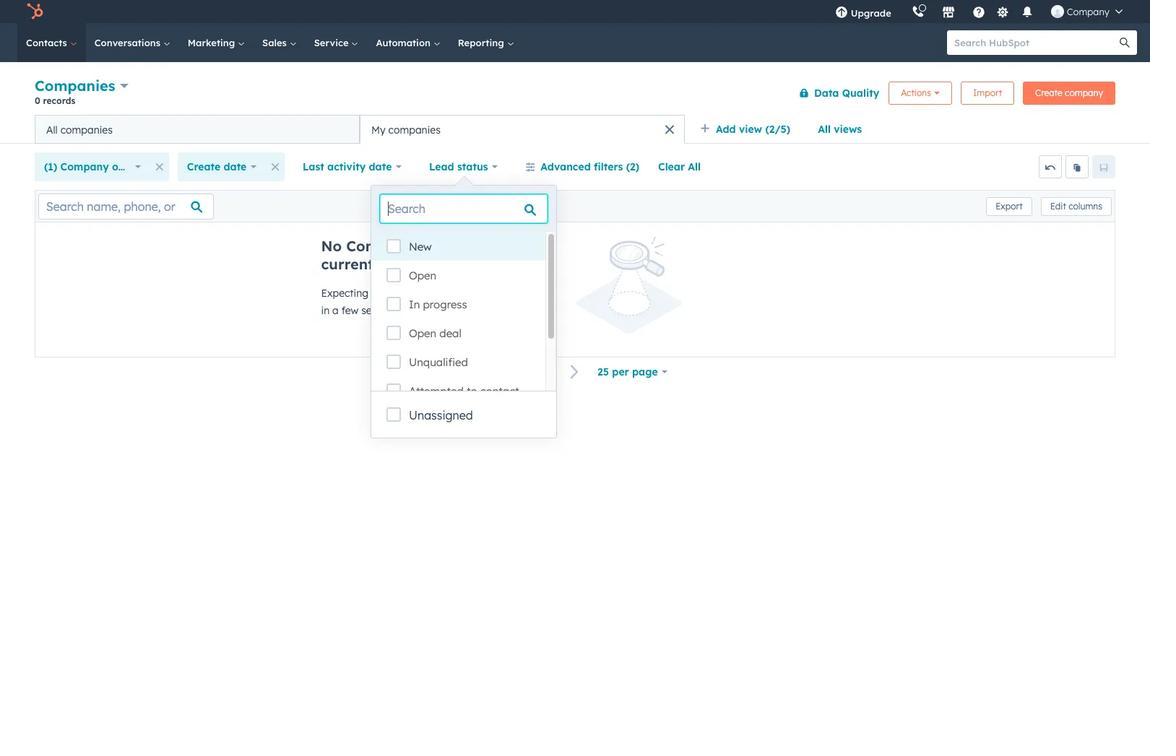Task type: vqa. For each thing, say whether or not it's contained in the screenshot.
the middle hours
no



Task type: locate. For each thing, give the bounding box(es) containing it.
0 horizontal spatial companies
[[60, 123, 113, 136]]

companies banner
[[35, 74, 1116, 115]]

create left company
[[1036, 87, 1063, 98]]

calling icon button
[[906, 2, 931, 21]]

edit
[[1051, 201, 1067, 211]]

1 vertical spatial open
[[409, 327, 437, 340]]

contact
[[480, 384, 519, 398]]

help image
[[973, 7, 986, 20]]

1 vertical spatial create
[[187, 160, 221, 173]]

all right clear
[[688, 160, 701, 173]]

companies inside button
[[60, 123, 113, 136]]

catches
[[472, 304, 509, 317]]

page
[[632, 366, 658, 379]]

companies right my
[[389, 123, 441, 136]]

(1) company owner
[[44, 160, 143, 173]]

0 horizontal spatial companies
[[35, 77, 115, 95]]

list box
[[371, 232, 556, 405]]

0 horizontal spatial the
[[417, 304, 432, 317]]

data quality button
[[790, 78, 880, 107]]

import
[[973, 87, 1002, 98]]

my
[[371, 123, 386, 136]]

0 horizontal spatial to
[[371, 287, 381, 300]]

the
[[481, 237, 505, 255], [417, 304, 432, 317]]

0 vertical spatial the
[[481, 237, 505, 255]]

companies?
[[425, 287, 484, 300]]

date right activity
[[369, 160, 392, 173]]

to inside expecting to see new companies? try again in a few seconds as the system catches up.
[[371, 287, 381, 300]]

system
[[435, 304, 469, 317]]

advanced filters (2) button
[[516, 152, 649, 181]]

0 records
[[35, 95, 75, 106]]

all companies
[[46, 123, 113, 136]]

companies up the see at the top left
[[346, 237, 427, 255]]

1 horizontal spatial to
[[467, 384, 477, 398]]

all for all companies
[[46, 123, 58, 136]]

Search name, phone, or domain search field
[[38, 193, 214, 219]]

open up new
[[409, 269, 437, 283]]

1 horizontal spatial companies
[[389, 123, 441, 136]]

companies for my companies
[[389, 123, 441, 136]]

1 companies from the left
[[60, 123, 113, 136]]

companies up the (1) company owner popup button at the top of page
[[60, 123, 113, 136]]

lead
[[429, 160, 454, 173]]

all views
[[818, 123, 862, 136]]

create down all companies button
[[187, 160, 221, 173]]

0 horizontal spatial create
[[187, 160, 221, 173]]

upgrade
[[851, 7, 892, 19]]

1 horizontal spatial date
[[369, 160, 392, 173]]

25
[[598, 366, 609, 379]]

(2)
[[626, 160, 640, 173]]

all inside button
[[46, 123, 58, 136]]

search image
[[1120, 38, 1130, 48]]

notifications image
[[1021, 7, 1034, 20]]

create
[[1036, 87, 1063, 98], [187, 160, 221, 173]]

in progress
[[409, 298, 467, 311]]

expecting
[[321, 287, 369, 300]]

0 vertical spatial open
[[409, 269, 437, 283]]

1 horizontal spatial all
[[688, 160, 701, 173]]

all inside 'button'
[[688, 160, 701, 173]]

2 horizontal spatial all
[[818, 123, 831, 136]]

menu
[[825, 0, 1133, 23]]

lead status
[[429, 160, 488, 173]]

all down 0 records
[[46, 123, 58, 136]]

companies
[[60, 123, 113, 136], [389, 123, 441, 136]]

lead status button
[[420, 152, 508, 181]]

view
[[739, 123, 763, 136]]

0 vertical spatial create
[[1036, 87, 1063, 98]]

1 horizontal spatial companies
[[346, 237, 427, 255]]

company
[[1067, 6, 1110, 17], [60, 160, 109, 173]]

notifications button
[[1015, 0, 1040, 23]]

0 horizontal spatial date
[[224, 160, 247, 173]]

0 vertical spatial company
[[1067, 6, 1110, 17]]

2 open from the top
[[409, 327, 437, 340]]

hubspot image
[[26, 3, 43, 20]]

1 date from the left
[[224, 160, 247, 173]]

(1) company owner button
[[35, 152, 150, 181]]

date down all companies button
[[224, 160, 247, 173]]

data
[[815, 86, 839, 99]]

create company button
[[1023, 81, 1116, 104]]

search button
[[1113, 30, 1138, 55]]

company right jacob simon 'icon'
[[1067, 6, 1110, 17]]

automation
[[376, 37, 433, 48]]

1 vertical spatial to
[[467, 384, 477, 398]]

a
[[333, 304, 339, 317]]

company right (1)
[[60, 160, 109, 173]]

service
[[314, 37, 352, 48]]

add view (2/5)
[[716, 123, 791, 136]]

reporting link
[[449, 23, 523, 62]]

1 vertical spatial the
[[417, 304, 432, 317]]

next button
[[528, 363, 588, 382]]

no
[[321, 237, 342, 255]]

unqualified
[[409, 356, 468, 369]]

2 companies from the left
[[389, 123, 441, 136]]

companies up records
[[35, 77, 115, 95]]

views
[[834, 123, 862, 136]]

automation link
[[367, 23, 449, 62]]

clear all
[[658, 160, 701, 173]]

settings image
[[997, 6, 1010, 19]]

0 vertical spatial companies
[[35, 77, 115, 95]]

new
[[403, 287, 422, 300]]

1 open from the top
[[409, 269, 437, 283]]

1 horizontal spatial the
[[481, 237, 505, 255]]

upgrade image
[[835, 7, 848, 20]]

contacts link
[[17, 23, 86, 62]]

create inside button
[[1036, 87, 1063, 98]]

marketplaces button
[[934, 0, 964, 23]]

up.
[[512, 304, 526, 317]]

1 horizontal spatial create
[[1036, 87, 1063, 98]]

1 vertical spatial company
[[60, 160, 109, 173]]

open
[[409, 269, 437, 283], [409, 327, 437, 340]]

in
[[409, 298, 420, 311]]

to left contact at bottom left
[[467, 384, 477, 398]]

see
[[384, 287, 400, 300]]

current
[[321, 255, 374, 273]]

the right match
[[481, 237, 505, 255]]

companies
[[35, 77, 115, 95], [346, 237, 427, 255]]

0 vertical spatial to
[[371, 287, 381, 300]]

open down the as
[[409, 327, 437, 340]]

actions
[[901, 87, 931, 98]]

create inside popup button
[[187, 160, 221, 173]]

open for open deal
[[409, 327, 437, 340]]

companies button
[[35, 75, 129, 96]]

all
[[818, 123, 831, 136], [46, 123, 58, 136], [688, 160, 701, 173]]

the right the as
[[417, 304, 432, 317]]

seconds
[[361, 304, 400, 317]]

to
[[371, 287, 381, 300], [467, 384, 477, 398]]

import button
[[961, 81, 1015, 104]]

0 horizontal spatial all
[[46, 123, 58, 136]]

1 vertical spatial companies
[[346, 237, 427, 255]]

all left views
[[818, 123, 831, 136]]

marketing
[[188, 37, 238, 48]]

to left the see at the top left
[[371, 287, 381, 300]]

data quality
[[815, 86, 880, 99]]

companies inside "button"
[[389, 123, 441, 136]]

0 horizontal spatial company
[[60, 160, 109, 173]]

create date
[[187, 160, 247, 173]]



Task type: describe. For each thing, give the bounding box(es) containing it.
contacts
[[26, 37, 70, 48]]

add
[[716, 123, 736, 136]]

company button
[[1043, 0, 1132, 23]]

2 date from the left
[[369, 160, 392, 173]]

open for open
[[409, 269, 437, 283]]

last activity date button
[[293, 152, 411, 181]]

few
[[342, 304, 359, 317]]

filters.
[[378, 255, 423, 273]]

try
[[487, 287, 501, 300]]

(1)
[[44, 160, 57, 173]]

deal
[[440, 327, 462, 340]]

create for create date
[[187, 160, 221, 173]]

companies for all companies
[[60, 123, 113, 136]]

create company
[[1036, 87, 1104, 98]]

clear all button
[[649, 152, 711, 181]]

add view (2/5) button
[[691, 115, 809, 144]]

clear
[[658, 160, 685, 173]]

jacob simon image
[[1051, 5, 1064, 18]]

progress
[[423, 298, 467, 311]]

conversations
[[94, 37, 163, 48]]

in
[[321, 304, 330, 317]]

last
[[303, 160, 324, 173]]

match
[[431, 237, 477, 255]]

attempted to contact
[[409, 384, 519, 398]]

1 horizontal spatial company
[[1067, 6, 1110, 17]]

companies inside no companies match the current filters.
[[346, 237, 427, 255]]

to for attempted
[[467, 384, 477, 398]]

sales
[[262, 37, 290, 48]]

activity
[[327, 160, 366, 173]]

new
[[409, 240, 432, 254]]

create date button
[[178, 152, 266, 181]]

records
[[43, 95, 75, 106]]

again
[[504, 287, 531, 300]]

all for all views
[[818, 123, 831, 136]]

attempted
[[409, 384, 464, 398]]

help button
[[967, 0, 991, 23]]

sales link
[[254, 23, 305, 62]]

my companies button
[[360, 115, 685, 144]]

reporting
[[458, 37, 507, 48]]

companies inside popup button
[[35, 77, 115, 95]]

quality
[[842, 86, 880, 99]]

create for create company
[[1036, 87, 1063, 98]]

per
[[612, 366, 629, 379]]

export button
[[987, 197, 1032, 216]]

marketing link
[[179, 23, 254, 62]]

settings link
[[994, 4, 1012, 19]]

marketplaces image
[[942, 7, 955, 20]]

25 per page
[[598, 366, 658, 379]]

conversations link
[[86, 23, 179, 62]]

next
[[533, 366, 557, 379]]

edit columns
[[1051, 201, 1103, 211]]

last activity date
[[303, 160, 392, 173]]

0
[[35, 95, 40, 106]]

owner
[[112, 160, 143, 173]]

Search HubSpot search field
[[947, 30, 1124, 55]]

all companies button
[[35, 115, 360, 144]]

open deal
[[409, 327, 462, 340]]

my companies
[[371, 123, 441, 136]]

all views link
[[809, 115, 872, 144]]

to for expecting
[[371, 287, 381, 300]]

export
[[996, 201, 1023, 211]]

service link
[[305, 23, 367, 62]]

filters
[[594, 160, 623, 173]]

unassigned
[[409, 408, 473, 423]]

menu containing company
[[825, 0, 1133, 23]]

status
[[457, 160, 488, 173]]

expecting to see new companies? try again in a few seconds as the system catches up.
[[321, 287, 531, 317]]

list box containing new
[[371, 232, 556, 405]]

calling icon image
[[912, 6, 925, 19]]

hubspot link
[[17, 3, 54, 20]]

columns
[[1069, 201, 1103, 211]]

as
[[403, 304, 414, 317]]

the inside expecting to see new companies? try again in a few seconds as the system catches up.
[[417, 304, 432, 317]]

(2/5)
[[766, 123, 791, 136]]

advanced filters (2)
[[541, 160, 640, 173]]

25 per page button
[[588, 358, 677, 387]]

edit columns button
[[1041, 197, 1112, 216]]

Search search field
[[380, 194, 548, 223]]

actions button
[[889, 81, 952, 104]]

the inside no companies match the current filters.
[[481, 237, 505, 255]]



